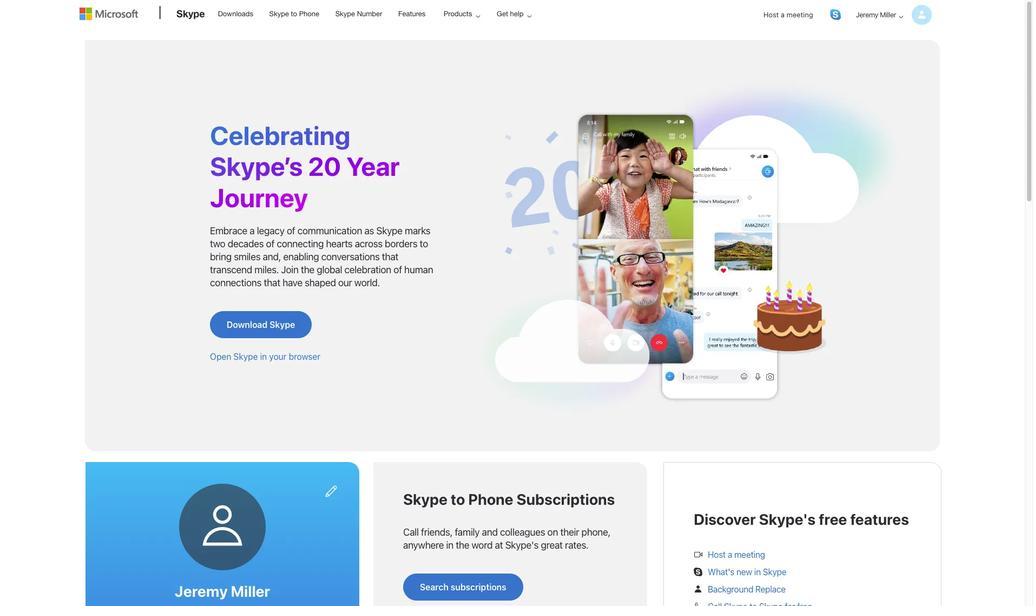 Task type: vqa. For each thing, say whether or not it's contained in the screenshot.


Task type: describe. For each thing, give the bounding box(es) containing it.
0 horizontal spatial jeremy
[[175, 583, 228, 601]]

celebration
[[345, 264, 392, 275]]

subscriptions
[[517, 491, 616, 509]]

rates.
[[565, 540, 589, 551]]

2 vertical spatial of
[[394, 264, 402, 275]]

1 vertical spatial that
[[264, 277, 280, 288]]

miller inside jeremy miller link
[[881, 10, 897, 19]]

free
[[820, 511, 848, 529]]

what's new in skype link
[[708, 567, 787, 577]]

host inside "discover skype's free features" region
[[708, 550, 726, 560]]

0 vertical spatial that
[[382, 251, 399, 262]]

phone,
[[582, 527, 611, 538]]

skype inside region
[[764, 567, 787, 577]]

a for host
[[781, 10, 785, 19]]

 link
[[320, 480, 343, 504]]

human
[[405, 264, 433, 275]]

skype to phone subscriptions
[[403, 491, 616, 509]]

and
[[482, 527, 498, 538]]

download
[[227, 320, 268, 330]]

the inside the embrace a legacy of communication as skype marks two decades of connecting hearts across borders to bring smiles and, enabling conversations that transcend miles. join the global celebration of human connections that have shaped our world.
[[301, 264, 315, 275]]

meeting inside "discover skype's free features" region
[[735, 550, 766, 560]]

replace
[[756, 585, 786, 595]]

across
[[355, 238, 383, 249]]

to for skype to phone subscriptions
[[451, 491, 465, 509]]

0 horizontal spatial of
[[266, 238, 275, 249]]

hearts
[[326, 238, 353, 249]]

embrace a legacy of communication as skype marks two decades of connecting hearts across borders to bring smiles and, enabling conversations that transcend miles. join the global celebration of human connections that have shaped our world.
[[210, 225, 433, 288]]

0 vertical spatial host a meeting link
[[755, 1, 822, 29]]

call
[[403, 527, 419, 538]]

to inside the embrace a legacy of communication as skype marks two decades of connecting hearts across borders to bring smiles and, enabling conversations that transcend miles. join the global celebration of human connections that have shaped our world.
[[420, 238, 428, 249]]

great video calling with skype image
[[470, 73, 908, 419]]

 
[[198, 485, 338, 553]]

skype number link
[[331, 1, 387, 27]]

20
[[308, 151, 341, 182]]

our
[[338, 277, 352, 288]]

skype's inside region
[[760, 511, 816, 529]]

family
[[455, 527, 480, 538]]

menu bar containing host a meeting
[[80, 1, 946, 57]]

1 vertical spatial jeremy miller
[[175, 583, 270, 601]]

skype right "open"
[[234, 352, 258, 362]]

subscriptions
[[451, 583, 507, 593]]

jeremy inside menu bar
[[857, 10, 879, 19]]

open
[[210, 352, 231, 362]]

what's
[[708, 567, 735, 577]]

on
[[548, 527, 558, 538]]

world.
[[355, 277, 380, 288]]

colleagues
[[500, 527, 546, 538]]

as
[[365, 225, 374, 236]]

features link
[[394, 1, 431, 27]]

conversations
[[322, 251, 380, 262]]

skype right downloads
[[269, 10, 289, 18]]

celebrating skype's 20 year journey
[[210, 120, 400, 213]]

skype to phone
[[269, 10, 320, 18]]

call friends, family and colleagues on their phone, anywhere in the word at skype's great rates.
[[403, 527, 611, 551]]

a for embrace
[[250, 225, 255, 236]]

global
[[317, 264, 342, 275]]

background replace link
[[708, 585, 786, 595]]

skype link
[[171, 1, 211, 30]]

smiles
[[234, 251, 261, 262]]

products button
[[435, 1, 489, 27]]

celebrating
[[210, 120, 351, 150]]

download skype link
[[210, 311, 312, 338]]

1 vertical spatial host a meeting link
[[708, 550, 766, 560]]

discover skype's free features
[[694, 511, 910, 529]]

skype inside the embrace a legacy of communication as skype marks two decades of connecting hearts across borders to bring smiles and, enabling conversations that transcend miles. join the global celebration of human connections that have shaped our world.
[[377, 225, 403, 236]]

1 horizontal spatial of
[[287, 225, 295, 236]]

marks
[[405, 225, 431, 236]]

and,
[[263, 251, 281, 262]]

0 vertical spatial in
[[260, 352, 267, 362]]

get
[[497, 10, 509, 18]]

in inside call friends, family and colleagues on their phone, anywhere in the word at skype's great rates.
[[447, 540, 454, 551]]

features
[[851, 511, 910, 529]]

friends,
[[421, 527, 453, 538]]

shaped
[[305, 277, 336, 288]]

number
[[357, 10, 383, 18]]

anywhere
[[403, 540, 444, 551]]

new
[[737, 567, 753, 577]]

year
[[347, 151, 400, 182]]

skype's
[[210, 151, 303, 182]]

discover
[[694, 511, 756, 529]]

jeremy miller link
[[848, 1, 933, 29]]

browser
[[289, 352, 321, 362]]

downloads
[[218, 10, 253, 18]]



Task type: locate. For each thing, give the bounding box(es) containing it.
the down enabling
[[301, 264, 315, 275]]

0 vertical spatial meeting
[[787, 10, 814, 19]]

2 horizontal spatial a
[[781, 10, 785, 19]]

that down the miles. on the left of page
[[264, 277, 280, 288]]

skype's inside call friends, family and colleagues on their phone, anywhere in the word at skype's great rates.
[[506, 540, 539, 551]]

host a meeting link left  'link' at the right top
[[755, 1, 822, 29]]

your
[[269, 352, 287, 362]]

1 vertical spatial host
[[708, 550, 726, 560]]

great
[[541, 540, 563, 551]]

1 horizontal spatial meeting
[[787, 10, 814, 19]]

1 vertical spatial the
[[456, 540, 470, 551]]

search subscriptions button
[[403, 574, 524, 601]]

1 vertical spatial of
[[266, 238, 275, 249]]

phone for skype to phone subscriptions
[[469, 491, 514, 509]]

0 vertical spatial the
[[301, 264, 315, 275]]

a inside the embrace a legacy of communication as skype marks two decades of connecting hearts across borders to bring smiles and, enabling conversations that transcend miles. join the global celebration of human connections that have shaped our world.
[[250, 225, 255, 236]]

jeremy miller inside menu bar
[[857, 10, 897, 19]]

at
[[495, 540, 503, 551]]

open skype in your browser link
[[210, 352, 321, 362]]

0 vertical spatial miller
[[881, 10, 897, 19]]

in down friends,
[[447, 540, 454, 551]]

a inside menu bar
[[781, 10, 785, 19]]

jeremy miller
[[857, 10, 897, 19], [175, 583, 270, 601]]

host inside menu bar
[[764, 10, 780, 19]]

a up decades
[[250, 225, 255, 236]]

0 horizontal spatial in
[[260, 352, 267, 362]]

of down legacy
[[266, 238, 275, 249]]

skype up friends,
[[403, 491, 448, 509]]

0 horizontal spatial jeremy miller
[[175, 583, 270, 601]]

0 horizontal spatial meeting
[[735, 550, 766, 560]]

phone for skype to phone
[[299, 10, 320, 18]]

meeting
[[787, 10, 814, 19], [735, 550, 766, 560]]

have
[[283, 277, 303, 288]]

arrow down image
[[895, 10, 908, 23]]

2 vertical spatial in
[[755, 567, 761, 577]]

skype to phone link
[[265, 1, 324, 27]]

the inside call friends, family and colleagues on their phone, anywhere in the word at skype's great rates.
[[456, 540, 470, 551]]

join
[[281, 264, 299, 275]]

that
[[382, 251, 399, 262], [264, 277, 280, 288]]

jeremy
[[857, 10, 879, 19], [175, 583, 228, 601]]

2 horizontal spatial to
[[451, 491, 465, 509]]

the
[[301, 264, 315, 275], [456, 540, 470, 551]]

meeting inside menu bar
[[787, 10, 814, 19]]

meeting up "what's new in skype" link
[[735, 550, 766, 560]]

1 horizontal spatial to
[[420, 238, 428, 249]]

0 vertical spatial to
[[291, 10, 297, 18]]

bring
[[210, 251, 232, 262]]

in right new
[[755, 567, 761, 577]]

in inside "discover skype's free features" region
[[755, 567, 761, 577]]

legacy
[[257, 225, 285, 236]]

features
[[399, 10, 426, 18]]

0 horizontal spatial host
[[708, 550, 726, 560]]

skype left the downloads link
[[177, 8, 205, 19]]

1 horizontal spatial jeremy
[[857, 10, 879, 19]]

 background replace
[[694, 585, 786, 595]]

that down borders
[[382, 251, 399, 262]]

open skype in your browser
[[210, 352, 321, 362]]

meeting left  'link' at the right top
[[787, 10, 814, 19]]

0 horizontal spatial the
[[301, 264, 315, 275]]

get help button
[[488, 1, 541, 27]]

in
[[260, 352, 267, 362], [447, 540, 454, 551], [755, 567, 761, 577]]

0 vertical spatial host
[[764, 10, 780, 19]]


[[694, 551, 703, 560]]

1 vertical spatial phone
[[469, 491, 514, 509]]

borders
[[385, 238, 418, 249]]

connecting
[[277, 238, 324, 249]]

decades
[[228, 238, 264, 249]]

of left human
[[394, 264, 402, 275]]

the down family
[[456, 540, 470, 551]]

skype's left free
[[760, 511, 816, 529]]

2 horizontal spatial in
[[755, 567, 761, 577]]

2 vertical spatial a
[[728, 550, 733, 560]]

0 vertical spatial jeremy miller
[[857, 10, 897, 19]]

a up what's
[[728, 550, 733, 560]]

skype number
[[336, 10, 383, 18]]

help
[[511, 10, 524, 18]]

skype up replace
[[764, 567, 787, 577]]

0 vertical spatial jeremy
[[857, 10, 879, 19]]

enabling
[[283, 251, 319, 262]]

connections
[[210, 277, 262, 288]]

0 horizontal spatial to
[[291, 10, 297, 18]]

skype
[[177, 8, 205, 19], [269, 10, 289, 18], [336, 10, 355, 18], [377, 225, 403, 236], [270, 320, 295, 330], [234, 352, 258, 362], [403, 491, 448, 509], [764, 567, 787, 577]]

avatar image
[[913, 5, 933, 25]]

1 horizontal spatial skype's
[[760, 511, 816, 529]]

0 horizontal spatial that
[[264, 277, 280, 288]]

phone left skype number
[[299, 10, 320, 18]]

skype's down the colleagues
[[506, 540, 539, 551]]

1 vertical spatial meeting
[[735, 550, 766, 560]]


[[694, 586, 703, 594]]

skype up borders
[[377, 225, 403, 236]]

in left your
[[260, 352, 267, 362]]

0 vertical spatial skype's
[[760, 511, 816, 529]]

products
[[444, 10, 473, 18]]

1 horizontal spatial in
[[447, 540, 454, 551]]

1 vertical spatial in
[[447, 540, 454, 551]]

skype up your
[[270, 320, 295, 330]]

background
[[708, 585, 754, 595]]

communication
[[298, 225, 362, 236]]

1 vertical spatial a
[[250, 225, 255, 236]]

skype's
[[760, 511, 816, 529], [506, 540, 539, 551]]

search subscriptions
[[420, 583, 507, 593]]

1 horizontal spatial the
[[456, 540, 470, 551]]

transcend
[[210, 264, 252, 275]]

0 horizontal spatial a
[[250, 225, 255, 236]]

host a meeting link up  what's new in skype
[[708, 550, 766, 560]]

 what's new in skype
[[694, 567, 787, 577]]

a
[[781, 10, 785, 19], [250, 225, 255, 236], [728, 550, 733, 560]]

1 horizontal spatial host
[[764, 10, 780, 19]]

1 horizontal spatial jeremy miller
[[857, 10, 897, 19]]

downloads link
[[213, 1, 258, 27]]

host a meeting
[[764, 10, 814, 19]]

2 horizontal spatial of
[[394, 264, 402, 275]]

host
[[764, 10, 780, 19], [708, 550, 726, 560]]


[[694, 568, 703, 577]]

embrace
[[210, 225, 248, 236]]

of up connecting
[[287, 225, 295, 236]]


[[325, 485, 338, 498]]

journey
[[210, 183, 308, 213]]

menu bar
[[80, 1, 946, 57]]

a inside "discover skype's free features" region
[[728, 550, 733, 560]]

0 horizontal spatial phone
[[299, 10, 320, 18]]

discover skype's free features region
[[686, 485, 920, 607]]

their
[[561, 527, 580, 538]]

miles.
[[255, 264, 279, 275]]

2 vertical spatial to
[[451, 491, 465, 509]]

download skype
[[227, 320, 295, 330]]

1 vertical spatial skype's
[[506, 540, 539, 551]]

1 horizontal spatial phone
[[469, 491, 514, 509]]

1 vertical spatial to
[[420, 238, 428, 249]]

microsoft image
[[80, 8, 138, 20]]

 host a meeting
[[694, 550, 766, 560]]

1 horizontal spatial that
[[382, 251, 399, 262]]

0 horizontal spatial miller
[[231, 583, 270, 601]]

skype left number
[[336, 10, 355, 18]]

of
[[287, 225, 295, 236], [266, 238, 275, 249], [394, 264, 402, 275]]


[[198, 503, 248, 553]]

two
[[210, 238, 226, 249]]

1 vertical spatial jeremy
[[175, 583, 228, 601]]

to for skype to phone
[[291, 10, 297, 18]]

0 vertical spatial phone
[[299, 10, 320, 18]]

1 vertical spatial miller
[[231, 583, 270, 601]]

get help
[[497, 10, 524, 18]]

1 horizontal spatial a
[[728, 550, 733, 560]]

word
[[472, 540, 493, 551]]

phone
[[299, 10, 320, 18], [469, 491, 514, 509]]

a left  'link' at the right top
[[781, 10, 785, 19]]

0 vertical spatial a
[[781, 10, 785, 19]]

search
[[420, 583, 449, 593]]

1 horizontal spatial miller
[[881, 10, 897, 19]]

0 horizontal spatial skype's
[[506, 540, 539, 551]]

phone up and
[[469, 491, 514, 509]]

0 vertical spatial of
[[287, 225, 295, 236]]

 link
[[831, 9, 841, 20]]



